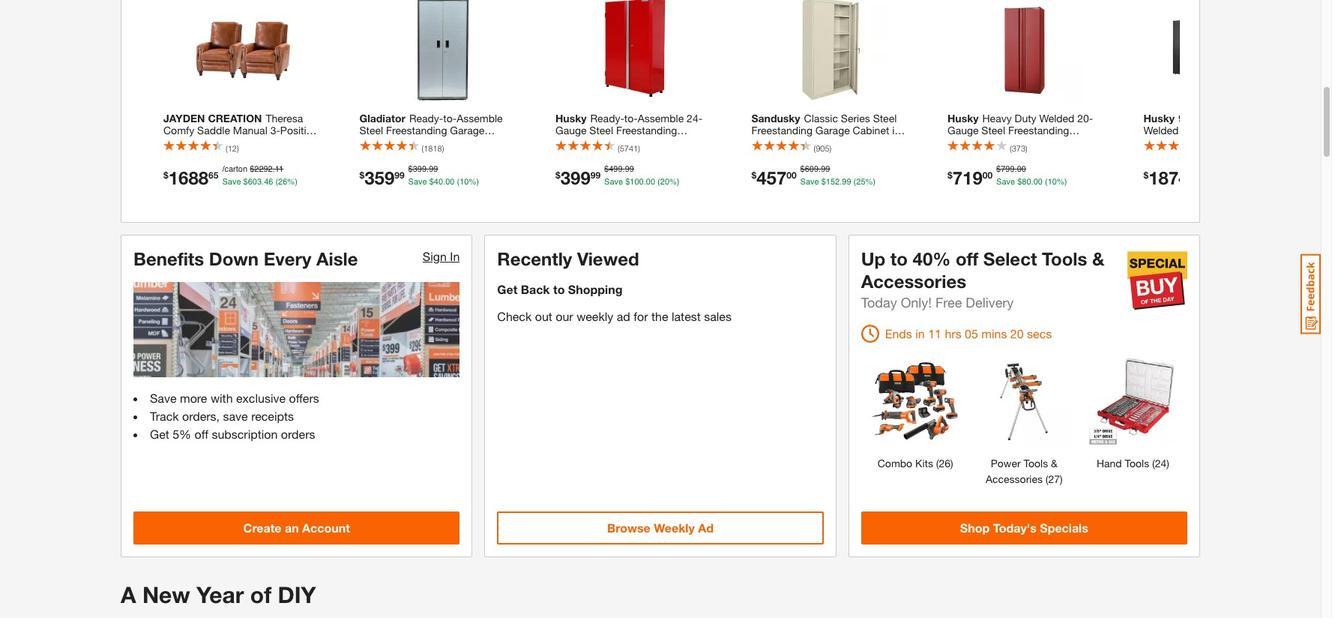 Task type: vqa. For each thing, say whether or not it's contained in the screenshot.
1st 'gauge'
yes



Task type: describe. For each thing, give the bounding box(es) containing it.
00 right 80
[[1034, 177, 1043, 186]]

( inside $ 719 00 $ 799 . 00 save $ 80 . 00 ( 10 %)
[[1046, 177, 1048, 186]]

ready-to-assemble 24- gauge steel freestanding garage cabinet in red (48 in. w x 72 in. h x 18.3 in. d)
[[556, 112, 707, 161]]

shop today's specials link
[[862, 511, 1188, 544]]

hrs
[[945, 326, 962, 340]]

recently
[[498, 248, 573, 269]]

( right kits
[[937, 457, 939, 469]]

tools for power tools & accessories
[[1024, 457, 1049, 469]]

orders,
[[182, 409, 220, 423]]

99 left the 499
[[591, 169, 601, 180]]

up
[[862, 248, 886, 269]]

hand
[[1097, 457, 1123, 469]]

399 inside $ 359 99 $ 399 . 99 save $ 40 . 00 ( 10 %)
[[413, 164, 427, 174]]

in inside 'classic series steel freestanding garage cabinet in putty (36 in. w x 72 in. h x 18 in. d)'
[[893, 124, 901, 137]]

power
[[991, 457, 1021, 469]]

theresa comfy saddle manual 3-position cigar genuine leather recliner with nailhead trim and solid wooden legs set of 2 image
[[186, 0, 299, 105]]

00 inside $ 399 99 $ 499 . 99 save $ 100 . 00 ( 20 %)
[[646, 177, 656, 186]]

for
[[634, 309, 648, 323]]

of
[[250, 581, 272, 608]]

799
[[1001, 164, 1015, 174]]

select
[[984, 248, 1038, 269]]

27
[[1049, 472, 1061, 485]]

in. right tread
[[485, 136, 496, 149]]

%) for 719
[[1058, 177, 1068, 186]]

( inside $ 399 99 $ 499 . 99 save $ 100 . 00 ( 20 %)
[[658, 177, 661, 186]]

x left ( 373 )
[[996, 148, 1001, 161]]

373
[[1012, 143, 1026, 153]]

garage inside 'classic series steel freestanding garage cabinet in putty (36 in. w x 72 in. h x 18 in. d)'
[[816, 124, 850, 137]]

our
[[556, 309, 574, 323]]

save for 457
[[801, 177, 820, 186]]

tools inside up to 40% off select tools & accessories today only! free delivery
[[1043, 248, 1088, 269]]

create
[[243, 520, 282, 535]]

) for ( 905 )
[[830, 143, 832, 153]]

) right hand
[[1167, 457, 1170, 469]]

12
[[228, 143, 237, 153]]

1874
[[1149, 167, 1189, 188]]

viewed
[[578, 248, 640, 269]]

browse weekly ad
[[608, 520, 714, 535]]

receipts
[[251, 409, 294, 423]]

save for 719
[[997, 177, 1016, 186]]

h inside ready-to-assemble 24- gauge steel freestanding garage cabinet in red (48 in. w x 72 in. h x 18.3 in. d)
[[593, 148, 600, 161]]

ready- for 359
[[409, 112, 443, 125]]

diy
[[278, 581, 316, 608]]

exclusive
[[236, 391, 286, 405]]

back
[[521, 282, 550, 296]]

( up $ 359 99 $ 399 . 99 save $ 40 . 00 ( 10 %)
[[422, 143, 424, 153]]

heavy duty welded 20-gauge steel freestanding garage cabinet in red (36 in. w x 81 in. h x 24 in. d) image
[[971, 0, 1084, 105]]

24-
[[687, 112, 703, 125]]

x left silver
[[399, 148, 404, 161]]

x left 81
[[948, 148, 954, 161]]

account
[[302, 520, 350, 535]]

40
[[434, 177, 443, 186]]

in. left 18.3
[[579, 148, 590, 161]]

create an account
[[243, 520, 350, 535]]

5%
[[173, 427, 191, 441]]

00 inside $ 359 99 $ 399 . 99 save $ 40 . 00 ( 10 %)
[[446, 177, 455, 186]]

husky link
[[1144, 112, 1303, 161]]

05
[[965, 326, 979, 340]]

to- for 359
[[443, 112, 457, 125]]

power tools & accessories
[[986, 457, 1058, 485]]

freestanding inside ready-to-assemble 24- gauge steel freestanding garage cabinet in red (48 in. w x 72 in. h x 18.3 in. d)
[[616, 124, 678, 137]]

sign
[[423, 249, 447, 263]]

10 for 719
[[1048, 177, 1058, 186]]

special buy logo image
[[1128, 250, 1188, 310]]

$ 719 00 $ 799 . 00 save $ 80 . 00 ( 10 %)
[[948, 164, 1068, 188]]

browse weekly ad button
[[498, 511, 824, 544]]

in. right the (48
[[683, 136, 694, 149]]

00 up 80
[[1018, 164, 1027, 174]]

jayden creation
[[164, 112, 262, 125]]

457
[[757, 167, 787, 188]]

99 right 152
[[843, 177, 852, 186]]

ad
[[617, 309, 631, 323]]

$ 399 99 $ 499 . 99 save $ 100 . 00 ( 20 %)
[[556, 164, 680, 188]]

browse
[[608, 520, 651, 535]]

40%
[[913, 248, 951, 269]]

jayden creation link
[[164, 112, 322, 173]]

20 inside $ 399 99 $ 499 . 99 save $ 100 . 00 ( 20 %)
[[661, 177, 670, 186]]

in
[[450, 249, 460, 263]]

in. down 20- at right
[[1075, 136, 1086, 149]]

putty
[[752, 136, 776, 149]]

offers
[[289, 391, 319, 405]]

in inside ready-to-assemble 24- gauge steel freestanding garage cabinet in red (48 in. w x 72 in. h x 18.3 in. d)
[[633, 136, 641, 149]]

25
[[857, 177, 866, 186]]

99 right the 499
[[625, 164, 634, 174]]

save inside save more with exclusive offers track orders, save receipts get 5% off subscription orders
[[150, 391, 177, 405]]

609
[[805, 164, 819, 174]]

sales
[[704, 309, 732, 323]]

series
[[841, 112, 871, 125]]

65
[[209, 169, 219, 180]]

in. right 18.3
[[635, 148, 646, 161]]

down
[[209, 248, 259, 269]]

152
[[826, 177, 840, 186]]

00 inside $ 457 00 $ 609 . 99 save $ 152 . 99 ( 25 %)
[[787, 169, 797, 180]]

00 left 799
[[983, 169, 993, 180]]

classic series steel freestanding garage cabinet in putty (36 in. w x 72 in. h x 18 in. d) image
[[775, 0, 888, 105]]

create an account button
[[134, 511, 460, 544]]

with
[[211, 391, 233, 405]]

cabinet inside ready-to-assemble 24- gauge steel freestanding garage cabinet in red (48 in. w x 72 in. h x 18.3 in. d)
[[593, 136, 630, 149]]

( 905 )
[[814, 143, 832, 153]]

steel inside ready-to-assemble 24- gauge steel freestanding garage cabinet in red (48 in. w x 72 in. h x 18.3 in. d)
[[590, 124, 614, 137]]

905
[[816, 143, 830, 153]]

d) inside ready-to-assemble steel freestanding garage cabinet in silver tread (36 in. w x 72 in. h x 18 in. d)
[[436, 148, 446, 161]]

) for ( 1818 )
[[442, 143, 444, 153]]

(36 inside heavy duty welded 20- gauge steel freestanding garage cabinet in red (36 in. w x 81 in. h x 24 in. d)
[[1058, 136, 1072, 149]]

in. down series
[[846, 136, 857, 149]]

20-
[[1078, 112, 1094, 125]]

w inside ready-to-assemble 24- gauge steel freestanding garage cabinet in red (48 in. w x 72 in. h x 18.3 in. d)
[[697, 136, 707, 149]]

garage inside heavy duty welded 20- gauge steel freestanding garage cabinet in red (36 in. w x 81 in. h x 24 in. d)
[[948, 136, 982, 149]]

( 373 )
[[1010, 143, 1028, 153]]

& inside up to 40% off select tools & accessories today only! free delivery
[[1093, 248, 1105, 269]]

sign in
[[423, 249, 460, 263]]

1 vertical spatial 26
[[939, 457, 951, 469]]

garage inside ready-to-assemble 24- gauge steel freestanding garage cabinet in red (48 in. w x 72 in. h x 18.3 in. d)
[[556, 136, 590, 149]]

silver
[[410, 136, 436, 149]]

tools for hand tools ( 24 )
[[1125, 457, 1150, 469]]

cabinet inside ready-to-assemble steel freestanding garage cabinet in silver tread (36 in. w x 72 in. h x 18 in. d)
[[360, 136, 396, 149]]

husky for 719
[[948, 112, 979, 125]]

hand tools ( 24 )
[[1097, 457, 1170, 469]]

steel inside heavy duty welded 20- gauge steel freestanding garage cabinet in red (36 in. w x 81 in. h x 24 in. d)
[[982, 124, 1006, 137]]

d) inside heavy duty welded 20- gauge steel freestanding garage cabinet in red (36 in. w x 81 in. h x 24 in. d)
[[1032, 148, 1043, 161]]

red for 399
[[644, 136, 663, 149]]

to inside up to 40% off select tools & accessories today only! free delivery
[[891, 248, 908, 269]]

) for ( 5741 )
[[638, 143, 640, 153]]

$ 1874
[[1144, 167, 1189, 188]]

1 horizontal spatial 24
[[1156, 457, 1167, 469]]

( inside $ 359 99 $ 399 . 99 save $ 40 . 00 ( 10 %)
[[457, 177, 460, 186]]

heavy
[[983, 112, 1012, 125]]

aisle
[[317, 248, 358, 269]]

a
[[121, 581, 136, 608]]

9-piece regular duty welded steel garage storage system in black (133 in. w x 75 in. h x 19.6 in. d) image
[[1167, 0, 1280, 105]]

x left 18.3
[[603, 148, 609, 161]]

10 for 359
[[460, 177, 469, 186]]

x right tread
[[512, 136, 517, 149]]

( up 799
[[1010, 143, 1012, 153]]

sign in card banner image
[[134, 282, 460, 378]]

%) for 359
[[469, 177, 479, 186]]

in inside ready-to-assemble steel freestanding garage cabinet in silver tread (36 in. w x 72 in. h x 18 in. d)
[[399, 136, 407, 149]]

3 husky from the left
[[1144, 112, 1175, 125]]

in. left 905
[[797, 136, 808, 149]]

weekly
[[577, 309, 614, 323]]

499
[[609, 164, 623, 174]]

off inside up to 40% off select tools & accessories today only! free delivery
[[956, 248, 979, 269]]

81
[[956, 148, 968, 161]]

2292
[[254, 164, 273, 174]]

in. up 359
[[374, 148, 385, 161]]

399 inside $ 399 99 $ 499 . 99 save $ 100 . 00 ( 20 %)
[[561, 167, 591, 188]]

steel inside ready-to-assemble steel freestanding garage cabinet in silver tread (36 in. w x 72 in. h x 18 in. d)
[[360, 124, 383, 137]]

w inside heavy duty welded 20- gauge steel freestanding garage cabinet in red (36 in. w x 81 in. h x 24 in. d)
[[1089, 136, 1099, 149]]

( up /carton
[[226, 143, 228, 153]]

) for ( 12 )
[[237, 143, 239, 153]]

ends
[[886, 326, 913, 340]]

in. up $ 359 99 $ 399 . 99 save $ 40 . 00 ( 10 %)
[[422, 148, 433, 161]]

accessories inside up to 40% off select tools & accessories today only! free delivery
[[862, 270, 967, 291]]

( up 609
[[814, 143, 816, 153]]

18 inside ready-to-assemble steel freestanding garage cabinet in silver tread (36 in. w x 72 in. h x 18 in. d)
[[407, 148, 419, 161]]

up to 40% off select tools & accessories today only! free delivery
[[862, 248, 1105, 310]]

red for 719
[[1036, 136, 1055, 149]]

a new year of diy
[[121, 581, 316, 608]]

18.3
[[612, 148, 632, 161]]



Task type: locate. For each thing, give the bounding box(es) containing it.
off right 40%
[[956, 248, 979, 269]]

72 left 18.3
[[564, 148, 576, 161]]

) down duty
[[1026, 143, 1028, 153]]

1 gauge from the left
[[556, 124, 587, 137]]

save for 399
[[605, 177, 623, 186]]

h inside 'classic series steel freestanding garage cabinet in putty (36 in. w x 72 in. h x 18 in. d)'
[[860, 136, 868, 149]]

10 right 40 in the top of the page
[[460, 177, 469, 186]]

) for ( 27 )
[[1061, 472, 1063, 485]]

steel up 18.3
[[590, 124, 614, 137]]

get inside save more with exclusive offers track orders, save receipts get 5% off subscription orders
[[150, 427, 169, 441]]

gauge
[[556, 124, 587, 137], [948, 124, 979, 137]]

1 horizontal spatial assemble
[[638, 112, 684, 125]]

( right hand
[[1153, 457, 1156, 469]]

) for ( 373 )
[[1026, 143, 1028, 153]]

1 vertical spatial get
[[150, 427, 169, 441]]

24
[[1004, 148, 1016, 161], [1156, 457, 1167, 469]]

1 horizontal spatial &
[[1093, 248, 1105, 269]]

18 left 1818
[[407, 148, 419, 161]]

1 horizontal spatial accessories
[[986, 472, 1043, 485]]

tools right select at the right top of page
[[1043, 248, 1088, 269]]

1 w from the left
[[499, 136, 509, 149]]

gauge inside ready-to-assemble 24- gauge steel freestanding garage cabinet in red (48 in. w x 72 in. h x 18.3 in. d)
[[556, 124, 587, 137]]

assemble for 399
[[638, 112, 684, 125]]

(36 inside 'classic series steel freestanding garage cabinet in putty (36 in. w x 72 in. h x 18 in. d)'
[[779, 136, 794, 149]]

) up /carton
[[237, 143, 239, 153]]

1 horizontal spatial 26
[[939, 457, 951, 469]]

an
[[285, 520, 299, 535]]

ready- up silver
[[409, 112, 443, 125]]

&
[[1093, 248, 1105, 269], [1052, 457, 1058, 469]]

0 vertical spatial 20
[[661, 177, 670, 186]]

1 vertical spatial &
[[1052, 457, 1058, 469]]

1 vertical spatial to
[[554, 282, 565, 296]]

$ inside $ 1874
[[1144, 169, 1149, 180]]

in right ends
[[916, 326, 925, 340]]

ready- inside ready-to-assemble 24- gauge steel freestanding garage cabinet in red (48 in. w x 72 in. h x 18.3 in. d)
[[591, 112, 625, 125]]

classic
[[805, 112, 839, 125]]

cabinet inside 'classic series steel freestanding garage cabinet in putty (36 in. w x 72 in. h x 18 in. d)'
[[853, 124, 890, 137]]

11 inside the $ 1688 65 /carton $ 2292 . 11 save $ 603 . 46 ( 26 %)
[[275, 164, 284, 174]]

0 horizontal spatial accessories
[[862, 270, 967, 291]]

jayden
[[164, 112, 205, 125]]

save left 40 in the top of the page
[[408, 177, 427, 186]]

ready- up 5741
[[591, 112, 625, 125]]

ad
[[698, 520, 714, 535]]

red inside ready-to-assemble 24- gauge steel freestanding garage cabinet in red (48 in. w x 72 in. h x 18.3 in. d)
[[644, 136, 663, 149]]

5 %) from the left
[[1058, 177, 1068, 186]]

99 left 40 in the top of the page
[[395, 169, 405, 180]]

w right tread
[[499, 136, 509, 149]]

red left the (48
[[644, 136, 663, 149]]

%) inside the $ 1688 65 /carton $ 2292 . 11 save $ 603 . 46 ( 26 %)
[[288, 177, 298, 186]]

ready- for 399
[[591, 112, 625, 125]]

0 horizontal spatial 11
[[275, 164, 284, 174]]

hand tools product image image
[[1087, 354, 1180, 448]]

( right 40 in the top of the page
[[457, 177, 460, 186]]

%) inside $ 719 00 $ 799 . 00 save $ 80 . 00 ( 10 %)
[[1058, 177, 1068, 186]]

1 vertical spatial 24
[[1156, 457, 1167, 469]]

ready- inside ready-to-assemble steel freestanding garage cabinet in silver tread (36 in. w x 72 in. h x 18 in. d)
[[409, 112, 443, 125]]

0 horizontal spatial to
[[554, 282, 565, 296]]

4 %) from the left
[[866, 177, 876, 186]]

off inside save more with exclusive offers track orders, save receipts get 5% off subscription orders
[[195, 427, 208, 441]]

%) inside $ 399 99 $ 499 . 99 save $ 100 . 00 ( 20 %)
[[670, 177, 680, 186]]

freestanding inside heavy duty welded 20- gauge steel freestanding garage cabinet in red (36 in. w x 81 in. h x 24 in. d)
[[1009, 124, 1070, 137]]

00 right 100
[[646, 177, 656, 186]]

10 inside $ 359 99 $ 399 . 99 save $ 40 . 00 ( 10 %)
[[460, 177, 469, 186]]

x down classic
[[823, 136, 829, 149]]

combo kits ( 26 )
[[878, 457, 954, 469]]

20
[[661, 177, 670, 186], [1011, 326, 1024, 340]]

11
[[275, 164, 284, 174], [929, 326, 942, 340]]

0 horizontal spatial husky
[[556, 112, 587, 125]]

1 horizontal spatial husky
[[948, 112, 979, 125]]

h inside ready-to-assemble steel freestanding garage cabinet in silver tread (36 in. w x 72 in. h x 18 in. d)
[[388, 148, 396, 161]]

11 left hrs
[[929, 326, 942, 340]]

gauge for 399
[[556, 124, 587, 137]]

check out our weekly ad for the latest sales
[[498, 309, 732, 323]]

h right 81
[[985, 148, 993, 161]]

%)
[[288, 177, 298, 186], [469, 177, 479, 186], [670, 177, 680, 186], [866, 177, 876, 186], [1058, 177, 1068, 186]]

%) right 100
[[670, 177, 680, 186]]

2 (36 from the left
[[779, 136, 794, 149]]

cabinet inside heavy duty welded 20- gauge steel freestanding garage cabinet in red (36 in. w x 81 in. h x 24 in. d)
[[985, 136, 1022, 149]]

benefits down every aisle
[[134, 248, 358, 269]]

assemble up tread
[[457, 112, 503, 125]]

18
[[879, 136, 891, 149], [407, 148, 419, 161]]

( 5741 )
[[618, 143, 640, 153]]

1 horizontal spatial (36
[[779, 136, 794, 149]]

3 d) from the left
[[752, 148, 762, 161]]

0 horizontal spatial &
[[1052, 457, 1058, 469]]

save
[[223, 409, 248, 423]]

today only!
[[862, 294, 932, 310]]

ready-to-assemble 24-gauge steel freestanding garage cabinet in red (48 in. w x 72 in. h x 18.3 in. d) image
[[579, 0, 692, 105]]

in. up $ 719 00 $ 799 . 00 save $ 80 . 00 ( 10 %)
[[1018, 148, 1030, 161]]

to- inside ready-to-assemble steel freestanding garage cabinet in silver tread (36 in. w x 72 in. h x 18 in. d)
[[443, 112, 457, 125]]

1 horizontal spatial 72
[[564, 148, 576, 161]]

save down the 499
[[605, 177, 623, 186]]

tools up ( 27 )
[[1024, 457, 1049, 469]]

in. left 81
[[894, 136, 905, 149]]

%) for 399
[[670, 177, 680, 186]]

( up 'shop today's specials'
[[1046, 472, 1049, 485]]

tools inside power tools & accessories
[[1024, 457, 1049, 469]]

steel inside 'classic series steel freestanding garage cabinet in putty (36 in. w x 72 in. h x 18 in. d)'
[[874, 112, 897, 125]]

3 (36 from the left
[[1058, 136, 1072, 149]]

24 up 799
[[1004, 148, 1016, 161]]

in inside heavy duty welded 20- gauge steel freestanding garage cabinet in red (36 in. w x 81 in. h x 24 in. d)
[[1025, 136, 1033, 149]]

1 (36 from the left
[[468, 136, 482, 149]]

& left special buy logo
[[1093, 248, 1105, 269]]

72 inside 'classic series steel freestanding garage cabinet in putty (36 in. w x 72 in. h x 18 in. d)'
[[832, 136, 843, 149]]

1 vertical spatial 20
[[1011, 326, 1024, 340]]

2 horizontal spatial (36
[[1058, 136, 1072, 149]]

save inside $ 457 00 $ 609 . 99 save $ 152 . 99 ( 25 %)
[[801, 177, 820, 186]]

26
[[278, 177, 288, 186], [939, 457, 951, 469]]

every
[[264, 248, 312, 269]]

%) inside $ 457 00 $ 609 . 99 save $ 152 . 99 ( 25 %)
[[866, 177, 876, 186]]

save inside $ 399 99 $ 499 . 99 save $ 100 . 00 ( 20 %)
[[605, 177, 623, 186]]

46
[[264, 177, 273, 186]]

2 gauge from the left
[[948, 124, 979, 137]]

save inside the $ 1688 65 /carton $ 2292 . 11 save $ 603 . 46 ( 26 %)
[[222, 177, 241, 186]]

4 w from the left
[[1089, 136, 1099, 149]]

(36 inside ready-to-assemble steel freestanding garage cabinet in silver tread (36 in. w x 72 in. h x 18 in. d)
[[468, 136, 482, 149]]

tools
[[1043, 248, 1088, 269], [1024, 457, 1049, 469], [1125, 457, 1150, 469]]

save up track
[[150, 391, 177, 405]]

garage left 18.3
[[556, 136, 590, 149]]

3 %) from the left
[[670, 177, 680, 186]]

d) inside ready-to-assemble 24- gauge steel freestanding garage cabinet in red (48 in. w x 72 in. h x 18.3 in. d)
[[649, 148, 659, 161]]

assemble inside ready-to-assemble 24- gauge steel freestanding garage cabinet in red (48 in. w x 72 in. h x 18.3 in. d)
[[638, 112, 684, 125]]

) right kits
[[951, 457, 954, 469]]

2 assemble from the left
[[638, 112, 684, 125]]

cabinet down the gladiator at the top of page
[[360, 136, 396, 149]]

( up the 499
[[618, 143, 620, 153]]

1 horizontal spatial red
[[1036, 136, 1055, 149]]

ready-
[[409, 112, 443, 125], [591, 112, 625, 125]]

cabinet up the 499
[[593, 136, 630, 149]]

0 horizontal spatial off
[[195, 427, 208, 441]]

24 inside heavy duty welded 20- gauge steel freestanding garage cabinet in red (36 in. w x 81 in. h x 24 in. d)
[[1004, 148, 1016, 161]]

to- up ( 5741 )
[[625, 112, 638, 125]]

w down 20- at right
[[1089, 136, 1099, 149]]

creation
[[208, 112, 262, 125]]

the
[[652, 309, 669, 323]]

399 down '( 1818 )'
[[413, 164, 427, 174]]

track
[[150, 409, 179, 423]]

1 husky from the left
[[556, 112, 587, 125]]

603
[[248, 177, 262, 186]]

1 horizontal spatial 399
[[561, 167, 591, 188]]

( inside the $ 1688 65 /carton $ 2292 . 11 save $ 603 . 46 ( 26 %)
[[276, 177, 278, 186]]

) down classic
[[830, 143, 832, 153]]

w inside ready-to-assemble steel freestanding garage cabinet in silver tread (36 in. w x 72 in. h x 18 in. d)
[[499, 136, 509, 149]]

( 27 )
[[1043, 472, 1063, 485]]

%) right 40 in the top of the page
[[469, 177, 479, 186]]

0 horizontal spatial red
[[644, 136, 663, 149]]

1 horizontal spatial ready-
[[591, 112, 625, 125]]

2 horizontal spatial husky
[[1144, 112, 1175, 125]]

assemble up the (48
[[638, 112, 684, 125]]

2 red from the left
[[1036, 136, 1055, 149]]

x up $ 399 99 $ 499 . 99 save $ 100 . 00 ( 20 %)
[[556, 148, 561, 161]]

1 to- from the left
[[443, 112, 457, 125]]

( 1818 )
[[422, 143, 444, 153]]

new
[[142, 581, 190, 608]]

in left silver
[[399, 136, 407, 149]]

gladiator
[[360, 112, 406, 125]]

save inside $ 359 99 $ 399 . 99 save $ 40 . 00 ( 10 %)
[[408, 177, 427, 186]]

1 vertical spatial 11
[[929, 326, 942, 340]]

w down classic
[[811, 136, 820, 149]]

( right 152
[[854, 177, 857, 186]]

garage right silver
[[450, 124, 485, 137]]

%) for 457
[[866, 177, 876, 186]]

2 %) from the left
[[469, 177, 479, 186]]

1 horizontal spatial gauge
[[948, 124, 979, 137]]

) right power tools & accessories
[[1061, 472, 1063, 485]]

0 vertical spatial &
[[1093, 248, 1105, 269]]

%) right 80
[[1058, 177, 1068, 186]]

4 freestanding from the left
[[1009, 124, 1070, 137]]

in.
[[485, 136, 496, 149], [683, 136, 694, 149], [797, 136, 808, 149], [846, 136, 857, 149], [894, 136, 905, 149], [1075, 136, 1086, 149], [374, 148, 385, 161], [422, 148, 433, 161], [579, 148, 590, 161], [635, 148, 646, 161], [971, 148, 982, 161], [1018, 148, 1030, 161]]

1 horizontal spatial 20
[[1011, 326, 1024, 340]]

4 d) from the left
[[1032, 148, 1043, 161]]

cabinet down heavy at the top of the page
[[985, 136, 1022, 149]]

sandusky
[[752, 112, 801, 125]]

26 inside the $ 1688 65 /carton $ 2292 . 11 save $ 603 . 46 ( 26 %)
[[278, 177, 288, 186]]

to- inside ready-to-assemble 24- gauge steel freestanding garage cabinet in red (48 in. w x 72 in. h x 18.3 in. d)
[[625, 112, 638, 125]]

get up check
[[498, 282, 518, 296]]

1818
[[424, 143, 442, 153]]

accessories inside power tools & accessories
[[986, 472, 1043, 485]]

5741
[[620, 143, 638, 153]]

( 12 )
[[226, 143, 239, 153]]

gauge inside heavy duty welded 20- gauge steel freestanding garage cabinet in red (36 in. w x 81 in. h x 24 in. d)
[[948, 124, 979, 137]]

719
[[953, 167, 983, 188]]

1 vertical spatial accessories
[[986, 472, 1043, 485]]

0 horizontal spatial 72
[[360, 148, 371, 161]]

0 horizontal spatial ready-
[[409, 112, 443, 125]]

1 freestanding from the left
[[386, 124, 447, 137]]

power tools & accessories product image image
[[978, 354, 1071, 448]]

ready-to-assemble steel freestanding garage cabinet in silver tread (36 in. w x 72 in. h x 18 in. d) image
[[383, 0, 495, 105]]

in right series
[[893, 124, 901, 137]]

save down /carton
[[222, 177, 241, 186]]

2 to- from the left
[[625, 112, 638, 125]]

99 right 609
[[821, 164, 831, 174]]

kits
[[916, 457, 934, 469]]

0 horizontal spatial (36
[[468, 136, 482, 149]]

(36 down welded
[[1058, 136, 1072, 149]]

10 right 80
[[1048, 177, 1058, 186]]

24 right hand
[[1156, 457, 1167, 469]]

garage up the ( 905 )
[[816, 124, 850, 137]]

shopping
[[568, 282, 623, 296]]

weekly
[[654, 520, 695, 535]]

0 vertical spatial 26
[[278, 177, 288, 186]]

%) inside $ 359 99 $ 399 . 99 save $ 40 . 00 ( 10 %)
[[469, 177, 479, 186]]

0 vertical spatial 24
[[1004, 148, 1016, 161]]

/carton
[[222, 164, 248, 174]]

get down track
[[150, 427, 169, 441]]

h inside heavy duty welded 20- gauge steel freestanding garage cabinet in red (36 in. w x 81 in. h x 24 in. d)
[[985, 148, 993, 161]]

72 up 359
[[360, 148, 371, 161]]

0 horizontal spatial gauge
[[556, 124, 587, 137]]

0 horizontal spatial 24
[[1004, 148, 1016, 161]]

to- up tread
[[443, 112, 457, 125]]

garage up 719
[[948, 136, 982, 149]]

latest
[[672, 309, 701, 323]]

1 horizontal spatial 10
[[1048, 177, 1058, 186]]

( right 46
[[276, 177, 278, 186]]

shop today's specials
[[961, 520, 1089, 535]]

welded
[[1040, 112, 1075, 125]]

in. right 81
[[971, 148, 982, 161]]

recently viewed
[[498, 248, 640, 269]]

w inside 'classic series steel freestanding garage cabinet in putty (36 in. w x 72 in. h x 18 in. d)'
[[811, 136, 820, 149]]

assemble
[[457, 112, 503, 125], [638, 112, 684, 125]]

26 right kits
[[939, 457, 951, 469]]

freestanding
[[386, 124, 447, 137], [616, 124, 678, 137], [752, 124, 813, 137], [1009, 124, 1070, 137]]

0 horizontal spatial 399
[[413, 164, 427, 174]]

2 freestanding from the left
[[616, 124, 678, 137]]

0 horizontal spatial assemble
[[457, 112, 503, 125]]

h left 18.3
[[593, 148, 600, 161]]

399
[[413, 164, 427, 174], [561, 167, 591, 188]]

benefits
[[134, 248, 204, 269]]

$ 1688 65 /carton $ 2292 . 11 save $ 603 . 46 ( 26 %)
[[164, 164, 298, 188]]

save down 799
[[997, 177, 1016, 186]]

1 assemble from the left
[[457, 112, 503, 125]]

2 w from the left
[[697, 136, 707, 149]]

72 inside ready-to-assemble 24- gauge steel freestanding garage cabinet in red (48 in. w x 72 in. h x 18.3 in. d)
[[564, 148, 576, 161]]

0 horizontal spatial 18
[[407, 148, 419, 161]]

( right 100
[[658, 177, 661, 186]]

( inside $ 457 00 $ 609 . 99 save $ 152 . 99 ( 25 %)
[[854, 177, 857, 186]]

3 w from the left
[[811, 136, 820, 149]]

0 vertical spatial to
[[891, 248, 908, 269]]

1 horizontal spatial to-
[[625, 112, 638, 125]]

2 horizontal spatial 72
[[832, 136, 843, 149]]

duty
[[1015, 112, 1037, 125]]

11 right 2292
[[275, 164, 284, 174]]

h
[[860, 136, 868, 149], [388, 148, 396, 161], [593, 148, 600, 161], [985, 148, 993, 161]]

freestanding inside 'classic series steel freestanding garage cabinet in putty (36 in. w x 72 in. h x 18 in. d)'
[[752, 124, 813, 137]]

red down welded
[[1036, 136, 1055, 149]]

sign in link
[[423, 249, 460, 263]]

subscription
[[212, 427, 278, 441]]

0 horizontal spatial 20
[[661, 177, 670, 186]]

1 10 from the left
[[460, 177, 469, 186]]

red inside heavy duty welded 20- gauge steel freestanding garage cabinet in red (36 in. w x 81 in. h x 24 in. d)
[[1036, 136, 1055, 149]]

(
[[226, 143, 228, 153], [422, 143, 424, 153], [618, 143, 620, 153], [814, 143, 816, 153], [1010, 143, 1012, 153], [276, 177, 278, 186], [457, 177, 460, 186], [658, 177, 661, 186], [854, 177, 857, 186], [1046, 177, 1048, 186], [937, 457, 939, 469], [1153, 457, 1156, 469], [1046, 472, 1049, 485]]

& inside power tools & accessories
[[1052, 457, 1058, 469]]

assemble inside ready-to-assemble steel freestanding garage cabinet in silver tread (36 in. w x 72 in. h x 18 in. d)
[[457, 112, 503, 125]]

secs
[[1028, 326, 1053, 340]]

freestanding inside ready-to-assemble steel freestanding garage cabinet in silver tread (36 in. w x 72 in. h x 18 in. d)
[[386, 124, 447, 137]]

1 horizontal spatial 11
[[929, 326, 942, 340]]

18 inside 'classic series steel freestanding garage cabinet in putty (36 in. w x 72 in. h x 18 in. d)'
[[879, 136, 891, 149]]

0 vertical spatial 11
[[275, 164, 284, 174]]

2 ready- from the left
[[591, 112, 625, 125]]

save for 359
[[408, 177, 427, 186]]

x right the ( 905 )
[[871, 136, 876, 149]]

red
[[644, 136, 663, 149], [1036, 136, 1055, 149]]

w
[[499, 136, 509, 149], [697, 136, 707, 149], [811, 136, 820, 149], [1089, 136, 1099, 149]]

off
[[956, 248, 979, 269], [195, 427, 208, 441]]

to right 'back'
[[554, 282, 565, 296]]

99
[[429, 164, 438, 174], [625, 164, 634, 174], [821, 164, 831, 174], [395, 169, 405, 180], [591, 169, 601, 180], [843, 177, 852, 186]]

1688
[[169, 167, 209, 188]]

0 vertical spatial accessories
[[862, 270, 967, 291]]

husky for 399
[[556, 112, 587, 125]]

combo kits product image image
[[869, 354, 962, 448]]

x
[[512, 136, 517, 149], [823, 136, 829, 149], [871, 136, 876, 149], [399, 148, 404, 161], [556, 148, 561, 161], [603, 148, 609, 161], [948, 148, 954, 161], [996, 148, 1001, 161]]

2 husky from the left
[[948, 112, 979, 125]]

0 horizontal spatial to-
[[443, 112, 457, 125]]

save inside $ 719 00 $ 799 . 00 save $ 80 . 00 ( 10 %)
[[997, 177, 1016, 186]]

20 left secs
[[1011, 326, 1024, 340]]

more
[[180, 391, 207, 405]]

garage
[[450, 124, 485, 137], [816, 124, 850, 137], [556, 136, 590, 149], [948, 136, 982, 149]]

steel left duty
[[982, 124, 1006, 137]]

0 horizontal spatial get
[[150, 427, 169, 441]]

to- for 399
[[625, 112, 638, 125]]

0 horizontal spatial 26
[[278, 177, 288, 186]]

) right silver
[[442, 143, 444, 153]]

2 10 from the left
[[1048, 177, 1058, 186]]

1 horizontal spatial get
[[498, 282, 518, 296]]

(36 right tread
[[468, 136, 482, 149]]

to right up
[[891, 248, 908, 269]]

(36 right putty
[[779, 136, 794, 149]]

out
[[535, 309, 553, 323]]

1 red from the left
[[644, 136, 663, 149]]

in right 18.3
[[633, 136, 641, 149]]

1 horizontal spatial 18
[[879, 136, 891, 149]]

) right 18.3
[[638, 143, 640, 153]]

2 d) from the left
[[649, 148, 659, 161]]

1 ready- from the left
[[409, 112, 443, 125]]

1 d) from the left
[[436, 148, 446, 161]]

1 %) from the left
[[288, 177, 298, 186]]

1 horizontal spatial off
[[956, 248, 979, 269]]

$ 359 99 $ 399 . 99 save $ 40 . 00 ( 10 %)
[[360, 164, 479, 188]]

mins
[[982, 326, 1008, 340]]

d) inside 'classic series steel freestanding garage cabinet in putty (36 in. w x 72 in. h x 18 in. d)'
[[752, 148, 762, 161]]

assemble for 359
[[457, 112, 503, 125]]

garage inside ready-to-assemble steel freestanding garage cabinet in silver tread (36 in. w x 72 in. h x 18 in. d)
[[450, 124, 485, 137]]

18 right the ( 905 )
[[879, 136, 891, 149]]

( right 80
[[1046, 177, 1048, 186]]

10 inside $ 719 00 $ 799 . 00 save $ 80 . 00 ( 10 %)
[[1048, 177, 1058, 186]]

0 vertical spatial off
[[956, 248, 979, 269]]

off down the orders, on the left bottom of the page
[[195, 427, 208, 441]]

99 up 40 in the top of the page
[[429, 164, 438, 174]]

0 vertical spatial get
[[498, 282, 518, 296]]

feedback link image
[[1301, 254, 1322, 335]]

gauge for 719
[[948, 124, 979, 137]]

(36
[[468, 136, 482, 149], [779, 136, 794, 149], [1058, 136, 1072, 149]]

399 left the 499
[[561, 167, 591, 188]]

72 inside ready-to-assemble steel freestanding garage cabinet in silver tread (36 in. w x 72 in. h x 18 in. d)
[[360, 148, 371, 161]]

0 horizontal spatial 10
[[460, 177, 469, 186]]

cabinet
[[853, 124, 890, 137], [360, 136, 396, 149], [593, 136, 630, 149], [985, 136, 1022, 149]]

3 freestanding from the left
[[752, 124, 813, 137]]

1 horizontal spatial to
[[891, 248, 908, 269]]

1 vertical spatial off
[[195, 427, 208, 441]]

accessories up the today only!
[[862, 270, 967, 291]]



